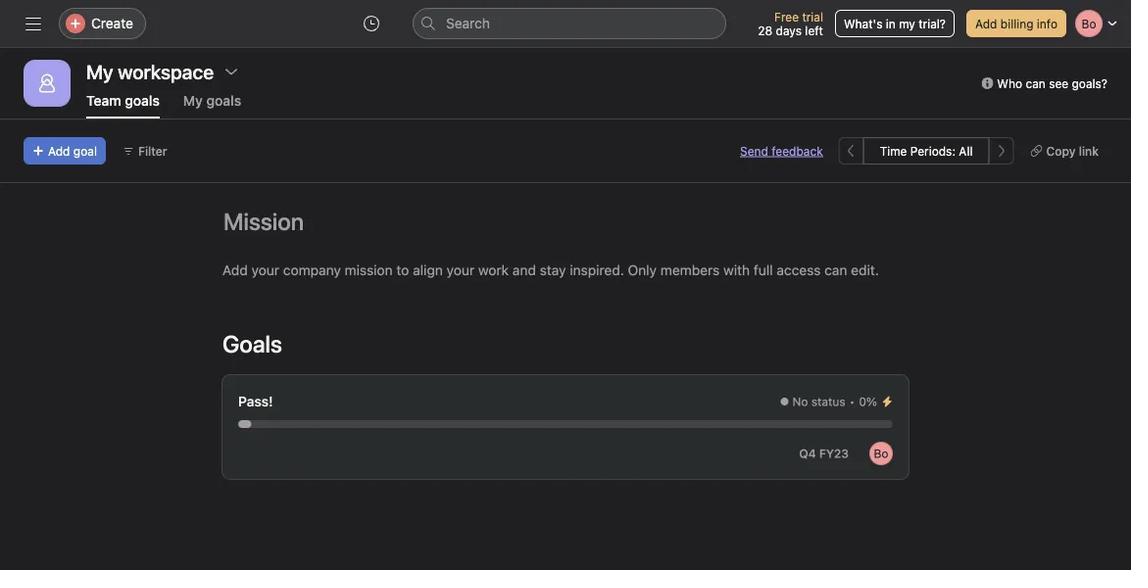 Task type: vqa. For each thing, say whether or not it's contained in the screenshot.
second goals from the left
yes



Task type: describe. For each thing, give the bounding box(es) containing it.
add billing info
[[976, 17, 1058, 30]]

days
[[776, 24, 802, 37]]

in
[[886, 17, 896, 30]]

search list box
[[413, 8, 727, 39]]

goals for my goals
[[206, 93, 241, 109]]

who can see goals?
[[998, 76, 1108, 90]]

link
[[1079, 144, 1099, 158]]

add for add billing info
[[976, 17, 998, 30]]

all
[[959, 144, 973, 158]]

free
[[775, 10, 799, 24]]

my
[[899, 17, 916, 30]]

team
[[86, 93, 121, 109]]

stay
[[540, 262, 566, 279]]

my goals link
[[183, 93, 241, 119]]

goals
[[223, 331, 282, 358]]

no status
[[793, 395, 846, 409]]

add your company mission to align your work and stay inspired. only members with full access can edit.
[[223, 262, 880, 279]]

time
[[880, 144, 908, 158]]

to
[[397, 262, 409, 279]]

status
[[812, 395, 846, 409]]

team goals link
[[86, 93, 160, 119]]

left
[[806, 24, 824, 37]]

mission
[[345, 262, 393, 279]]

members
[[661, 262, 720, 279]]

search button
[[413, 8, 727, 39]]

send
[[740, 144, 769, 158]]

fy23
[[820, 447, 849, 461]]

what's in my trial? button
[[836, 10, 955, 37]]

who
[[998, 76, 1023, 90]]

1 vertical spatial can
[[825, 262, 848, 279]]

inspired.
[[570, 262, 624, 279]]

add billing info button
[[967, 10, 1067, 37]]

billing
[[1001, 17, 1034, 30]]

bo
[[874, 447, 889, 461]]

my workspace
[[86, 60, 214, 83]]

goals for team goals
[[125, 93, 160, 109]]

pass!
[[238, 394, 273, 410]]

work
[[479, 262, 509, 279]]

history image
[[364, 16, 380, 31]]

time periods: all button
[[864, 137, 990, 165]]

copy link
[[1047, 144, 1099, 158]]



Task type: locate. For each thing, give the bounding box(es) containing it.
my
[[183, 93, 203, 109]]

see
[[1050, 76, 1069, 90]]

1 horizontal spatial your
[[447, 262, 475, 279]]

1 goals from the left
[[125, 93, 160, 109]]

goal
[[73, 144, 97, 158]]

full
[[754, 262, 773, 279]]

with
[[724, 262, 750, 279]]

1 horizontal spatial goals
[[206, 93, 241, 109]]

add left goal
[[48, 144, 70, 158]]

0 horizontal spatial add
[[48, 144, 70, 158]]

align
[[413, 262, 443, 279]]

add goal
[[48, 144, 97, 158]]

q4 fy23
[[800, 447, 849, 461]]

can
[[1026, 76, 1046, 90], [825, 262, 848, 279]]

goals
[[125, 93, 160, 109], [206, 93, 241, 109]]

2 goals from the left
[[206, 93, 241, 109]]

0 horizontal spatial goals
[[125, 93, 160, 109]]

periods:
[[911, 144, 956, 158]]

0 horizontal spatial can
[[825, 262, 848, 279]]

1 your from the left
[[252, 262, 280, 279]]

trial
[[803, 10, 824, 24]]

create
[[91, 15, 133, 31]]

filter button
[[114, 137, 176, 165]]

goals?
[[1072, 76, 1108, 90]]

access
[[777, 262, 821, 279]]

1 vertical spatial add
[[48, 144, 70, 158]]

q4
[[800, 447, 817, 461]]

goals down my workspace
[[125, 93, 160, 109]]

my goals
[[183, 93, 241, 109]]

create button
[[59, 8, 146, 39]]

and
[[513, 262, 536, 279]]

filter
[[138, 144, 167, 158]]

copy
[[1047, 144, 1076, 158]]

free trial 28 days left
[[758, 10, 824, 37]]

2 your from the left
[[447, 262, 475, 279]]

your right align
[[447, 262, 475, 279]]

• 0%
[[850, 395, 878, 409]]

add goal button
[[24, 137, 106, 165]]

copy link button
[[1022, 137, 1108, 165]]

what's
[[844, 17, 883, 30]]

send feedback
[[740, 144, 823, 158]]

bo button
[[870, 442, 893, 466]]

can left edit.
[[825, 262, 848, 279]]

feedback
[[772, 144, 823, 158]]

add for add your company mission to align your work and stay inspired. only members with full access can edit.
[[223, 262, 248, 279]]

no
[[793, 395, 809, 409]]

28
[[758, 24, 773, 37]]

Mission title text field
[[211, 199, 309, 244]]

only
[[628, 262, 657, 279]]

add down the mission title text box
[[223, 262, 248, 279]]

add left billing
[[976, 17, 998, 30]]

can left see
[[1026, 76, 1046, 90]]

your
[[252, 262, 280, 279], [447, 262, 475, 279]]

0 horizontal spatial your
[[252, 262, 280, 279]]

edit.
[[852, 262, 880, 279]]

0 vertical spatial add
[[976, 17, 998, 30]]

0 vertical spatial can
[[1026, 76, 1046, 90]]

2 horizontal spatial add
[[976, 17, 998, 30]]

search
[[446, 15, 490, 31]]

q4 fy23 button
[[791, 440, 858, 468]]

2 vertical spatial add
[[223, 262, 248, 279]]

0%
[[859, 395, 878, 409]]

your left company
[[252, 262, 280, 279]]

trial?
[[919, 17, 946, 30]]

1 horizontal spatial can
[[1026, 76, 1046, 90]]

time periods: all
[[880, 144, 973, 158]]

1 horizontal spatial add
[[223, 262, 248, 279]]

company
[[283, 262, 341, 279]]

team goals
[[86, 93, 160, 109]]

what's in my trial?
[[844, 17, 946, 30]]

add
[[976, 17, 998, 30], [48, 144, 70, 158], [223, 262, 248, 279]]

send feedback link
[[740, 142, 823, 160]]

show options image
[[224, 64, 239, 79]]

info
[[1037, 17, 1058, 30]]

goals down show options icon
[[206, 93, 241, 109]]

add for add goal
[[48, 144, 70, 158]]

•
[[850, 395, 856, 409]]

expand sidebar image
[[25, 16, 41, 31]]



